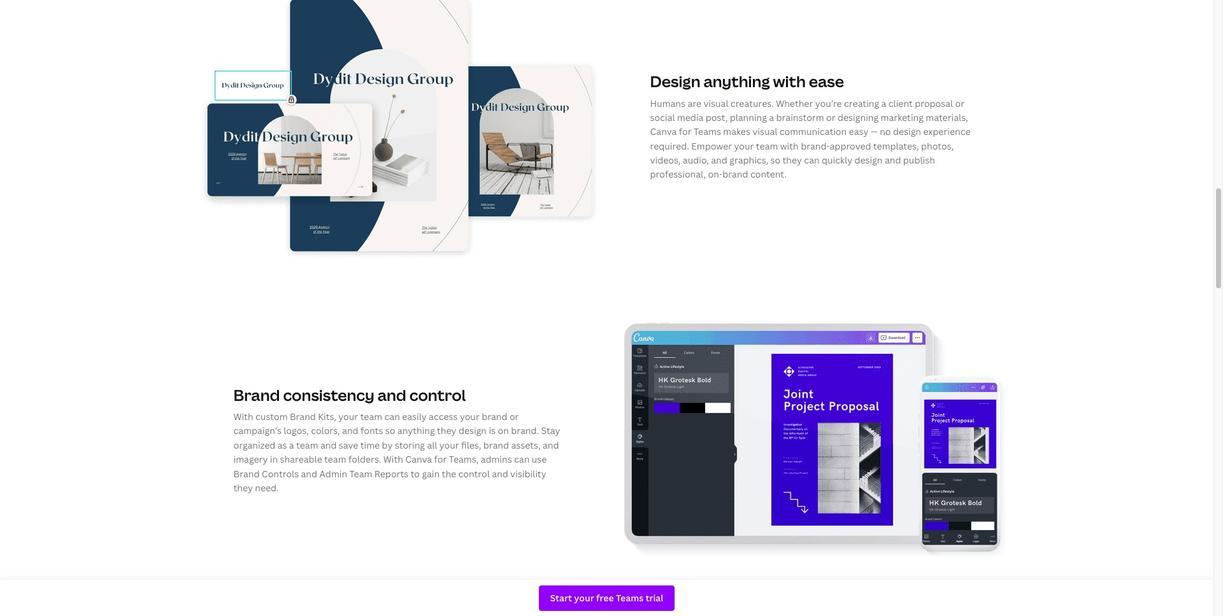 Task type: vqa. For each thing, say whether or not it's contained in the screenshot.
Thursday column header
no



Task type: locate. For each thing, give the bounding box(es) containing it.
all
[[427, 439, 437, 452]]

anything up creatures.
[[704, 71, 770, 92]]

0 horizontal spatial with
[[234, 411, 253, 423]]

for down all
[[434, 454, 447, 466]]

on-
[[708, 169, 723, 181]]

0 vertical spatial with
[[234, 411, 253, 423]]

control up access
[[409, 385, 466, 406]]

brand up logos,
[[290, 411, 316, 423]]

and down templates,
[[885, 154, 901, 166]]

design down marketing
[[893, 126, 921, 138]]

admin
[[319, 468, 347, 480]]

1 vertical spatial brand
[[482, 411, 507, 423]]

brand down graphics,
[[723, 169, 748, 181]]

save
[[339, 439, 358, 452]]

0 vertical spatial they
[[783, 154, 802, 166]]

storing
[[395, 439, 425, 452]]

required.
[[650, 140, 689, 152]]

brainstorm
[[776, 111, 824, 124]]

0 horizontal spatial can
[[385, 411, 400, 423]]

design up files,
[[459, 425, 487, 437]]

1 horizontal spatial for
[[679, 126, 692, 138]]

0 vertical spatial with
[[773, 71, 806, 92]]

brand up custom
[[234, 385, 280, 406]]

2 horizontal spatial they
[[783, 154, 802, 166]]

as
[[278, 439, 287, 452]]

visual down planning
[[753, 126, 778, 138]]

your right all
[[439, 439, 459, 452]]

can down brand-
[[804, 154, 820, 166]]

0 vertical spatial brand
[[723, 169, 748, 181]]

your right "kits,"
[[339, 411, 358, 423]]

brand
[[234, 385, 280, 406], [290, 411, 316, 423], [234, 468, 260, 480]]

so up content.
[[771, 154, 781, 166]]

designing
[[838, 111, 879, 124]]

1 horizontal spatial or
[[826, 111, 836, 124]]

1 vertical spatial control
[[458, 468, 490, 480]]

you're
[[815, 97, 842, 109]]

or up brand.
[[510, 411, 519, 423]]

1 horizontal spatial so
[[771, 154, 781, 166]]

to
[[411, 468, 420, 480]]

experience
[[923, 126, 971, 138]]

0 horizontal spatial or
[[510, 411, 519, 423]]

a
[[882, 97, 887, 109], [769, 111, 774, 124], [289, 439, 294, 452]]

no
[[880, 126, 891, 138]]

consistency
[[283, 385, 374, 406]]

design down approved
[[855, 154, 883, 166]]

access
[[429, 411, 458, 423]]

humans
[[650, 97, 686, 109]]

with
[[773, 71, 806, 92], [780, 140, 799, 152]]

so
[[771, 154, 781, 166], [385, 425, 395, 437]]

1 vertical spatial can
[[385, 411, 400, 423]]

brand
[[723, 169, 748, 181], [482, 411, 507, 423], [483, 439, 509, 452]]

1 vertical spatial so
[[385, 425, 395, 437]]

0 vertical spatial can
[[804, 154, 820, 166]]

design
[[650, 71, 701, 92]]

canva inside brand consistency and control with custom brand kits, your team can easily access your brand or campaign's logos, colors, and fonts so anything they design is on brand. stay organized as a team and save time by storing all your files, brand assets, and imagery in shareable team folders. with canva for teams, admins can use brand controls and admin team reports to gain the control and visibility they need.
[[405, 454, 432, 466]]

control down teams,
[[458, 468, 490, 480]]

fonts
[[361, 425, 383, 437]]

1 vertical spatial with
[[383, 454, 403, 466]]

videos,
[[650, 154, 681, 166]]

0 vertical spatial so
[[771, 154, 781, 166]]

design anything with ease humans are visual creatures. whether you're creating a client proposal or social media post, planning a brainstorm or designing marketing materials, canva for teams makes visual communication easy — no design experience required. empower your team with brand-approved templates, photos, videos, audio, and graphics, so they can quickly design and publish professional, on-brand content.
[[650, 71, 971, 181]]

0 horizontal spatial a
[[289, 439, 294, 452]]

for
[[679, 126, 692, 138], [434, 454, 447, 466]]

so up by
[[385, 425, 395, 437]]

visual
[[704, 97, 729, 109], [753, 126, 778, 138]]

1 horizontal spatial anything
[[704, 71, 770, 92]]

brand up admins
[[483, 439, 509, 452]]

1 vertical spatial canva
[[405, 454, 432, 466]]

with up whether
[[773, 71, 806, 92]]

anything inside design anything with ease humans are visual creatures. whether you're creating a client proposal or social media post, planning a brainstorm or designing marketing materials, canva for teams makes visual communication easy — no design experience required. empower your team with brand-approved templates, photos, videos, audio, and graphics, so they can quickly design and publish professional, on-brand content.
[[704, 71, 770, 92]]

easily
[[402, 411, 427, 423]]

control
[[409, 385, 466, 406], [458, 468, 490, 480]]

1 vertical spatial for
[[434, 454, 447, 466]]

1 vertical spatial they
[[437, 425, 456, 437]]

visual up post,
[[704, 97, 729, 109]]

for inside design anything with ease humans are visual creatures. whether you're creating a client proposal or social media post, planning a brainstorm or designing marketing materials, canva for teams makes visual communication easy — no design experience required. empower your team with brand-approved templates, photos, videos, audio, and graphics, so they can quickly design and publish professional, on-brand content.
[[679, 126, 692, 138]]

2 horizontal spatial can
[[804, 154, 820, 166]]

and down admins
[[492, 468, 508, 480]]

1 vertical spatial anything
[[397, 425, 435, 437]]

teams
[[694, 126, 721, 138]]

0 horizontal spatial design
[[459, 425, 487, 437]]

or down you're
[[826, 111, 836, 124]]

whether
[[776, 97, 813, 109]]

2 vertical spatial brand
[[483, 439, 509, 452]]

can left "easily"
[[385, 411, 400, 423]]

1 horizontal spatial they
[[437, 425, 456, 437]]

design
[[893, 126, 921, 138], [855, 154, 883, 166], [459, 425, 487, 437]]

1 horizontal spatial with
[[383, 454, 403, 466]]

canva down social
[[650, 126, 677, 138]]

brand down imagery
[[234, 468, 260, 480]]

2 vertical spatial can
[[514, 454, 530, 466]]

1 vertical spatial brand
[[290, 411, 316, 423]]

1 vertical spatial visual
[[753, 126, 778, 138]]

imagery
[[234, 454, 268, 466]]

1 vertical spatial design
[[855, 154, 883, 166]]

with up reports at bottom left
[[383, 454, 403, 466]]

folders.
[[348, 454, 381, 466]]

on
[[498, 425, 509, 437]]

and down the colors,
[[320, 439, 337, 452]]

they down brand-
[[783, 154, 802, 166]]

0 horizontal spatial so
[[385, 425, 395, 437]]

a right planning
[[769, 111, 774, 124]]

can
[[804, 154, 820, 166], [385, 411, 400, 423], [514, 454, 530, 466]]

brand up the is
[[482, 411, 507, 423]]

easy
[[849, 126, 869, 138]]

0 horizontal spatial anything
[[397, 425, 435, 437]]

anything down "easily"
[[397, 425, 435, 437]]

they down access
[[437, 425, 456, 437]]

2 vertical spatial or
[[510, 411, 519, 423]]

photos,
[[921, 140, 954, 152]]

1 horizontal spatial a
[[769, 111, 774, 124]]

so inside design anything with ease humans are visual creatures. whether you're creating a client proposal or social media post, planning a brainstorm or designing marketing materials, canva for teams makes visual communication easy — no design experience required. empower your team with brand-approved templates, photos, videos, audio, and graphics, so they can quickly design and publish professional, on-brand content.
[[771, 154, 781, 166]]

0 horizontal spatial they
[[234, 482, 253, 494]]

for inside brand consistency and control with custom brand kits, your team can easily access your brand or campaign's logos, colors, and fonts so anything they design is on brand. stay organized as a team and save time by storing all your files, brand assets, and imagery in shareable team folders. with canva for teams, admins can use brand controls and admin team reports to gain the control and visibility they need.
[[434, 454, 447, 466]]

or inside brand consistency and control with custom brand kits, your team can easily access your brand or campaign's logos, colors, and fonts so anything they design is on brand. stay organized as a team and save time by storing all your files, brand assets, and imagery in shareable team folders. with canva for teams, admins can use brand controls and admin team reports to gain the control and visibility they need.
[[510, 411, 519, 423]]

with left brand-
[[780, 140, 799, 152]]

0 horizontal spatial visual
[[704, 97, 729, 109]]

1 vertical spatial with
[[780, 140, 799, 152]]

empower
[[691, 140, 732, 152]]

in
[[270, 454, 278, 466]]

and up on-
[[711, 154, 727, 166]]

brand consistency and control with custom brand kits, your team can easily access your brand or campaign's logos, colors, and fonts so anything they design is on brand. stay organized as a team and save time by storing all your files, brand assets, and imagery in shareable team folders. with canva for teams, admins can use brand controls and admin team reports to gain the control and visibility they need.
[[234, 385, 560, 494]]

2 vertical spatial a
[[289, 439, 294, 452]]

2 vertical spatial design
[[459, 425, 487, 437]]

or up materials,
[[955, 97, 965, 109]]

they left need.
[[234, 482, 253, 494]]

assets,
[[511, 439, 541, 452]]

organized
[[234, 439, 275, 452]]

canva up to
[[405, 454, 432, 466]]

teams,
[[449, 454, 479, 466]]

graphics,
[[730, 154, 768, 166]]

by
[[382, 439, 393, 452]]

0 horizontal spatial canva
[[405, 454, 432, 466]]

team up graphics,
[[756, 140, 778, 152]]

for down media
[[679, 126, 692, 138]]

canva inside design anything with ease humans are visual creatures. whether you're creating a client proposal or social media post, planning a brainstorm or designing marketing materials, canva for teams makes visual communication easy — no design experience required. empower your team with brand-approved templates, photos, videos, audio, and graphics, so they can quickly design and publish professional, on-brand content.
[[650, 126, 677, 138]]

2 horizontal spatial design
[[893, 126, 921, 138]]

with up campaign's
[[234, 411, 253, 423]]

a right as
[[289, 439, 294, 452]]

or
[[955, 97, 965, 109], [826, 111, 836, 124], [510, 411, 519, 423]]

they
[[783, 154, 802, 166], [437, 425, 456, 437], [234, 482, 253, 494]]

they inside design anything with ease humans are visual creatures. whether you're creating a client proposal or social media post, planning a brainstorm or designing marketing materials, canva for teams makes visual communication easy — no design experience required. empower your team with brand-approved templates, photos, videos, audio, and graphics, so they can quickly design and publish professional, on-brand content.
[[783, 154, 802, 166]]

client
[[889, 97, 913, 109]]

quickly
[[822, 154, 852, 166]]

1 horizontal spatial canva
[[650, 126, 677, 138]]

canva
[[650, 126, 677, 138], [405, 454, 432, 466]]

0 vertical spatial or
[[955, 97, 965, 109]]

shareable
[[280, 454, 322, 466]]

and
[[711, 154, 727, 166], [885, 154, 901, 166], [378, 385, 406, 406], [342, 425, 358, 437], [320, 439, 337, 452], [543, 439, 559, 452], [301, 468, 317, 480], [492, 468, 508, 480]]

0 vertical spatial canva
[[650, 126, 677, 138]]

0 vertical spatial a
[[882, 97, 887, 109]]

publish
[[903, 154, 935, 166]]

0 vertical spatial design
[[893, 126, 921, 138]]

1 horizontal spatial visual
[[753, 126, 778, 138]]

your
[[734, 140, 754, 152], [339, 411, 358, 423], [460, 411, 480, 423], [439, 439, 459, 452]]

0 vertical spatial anything
[[704, 71, 770, 92]]

0 vertical spatial for
[[679, 126, 692, 138]]

with
[[234, 411, 253, 423], [383, 454, 403, 466]]

0 horizontal spatial for
[[434, 454, 447, 466]]

can down assets, in the bottom of the page
[[514, 454, 530, 466]]

team
[[756, 140, 778, 152], [360, 411, 382, 423], [296, 439, 318, 452], [324, 454, 346, 466]]

a left client
[[882, 97, 887, 109]]

anything
[[704, 71, 770, 92], [397, 425, 435, 437]]

your up graphics,
[[734, 140, 754, 152]]



Task type: describe. For each thing, give the bounding box(es) containing it.
professional,
[[650, 169, 706, 181]]

gain
[[422, 468, 440, 480]]

team inside design anything with ease humans are visual creatures. whether you're creating a client proposal or social media post, planning a brainstorm or designing marketing materials, canva for teams makes visual communication easy — no design experience required. empower your team with brand-approved templates, photos, videos, audio, and graphics, so they can quickly design and publish professional, on-brand content.
[[756, 140, 778, 152]]

ease
[[809, 71, 844, 92]]

0 vertical spatial visual
[[704, 97, 729, 109]]

—
[[871, 126, 878, 138]]

team up admin
[[324, 454, 346, 466]]

and up save at left
[[342, 425, 358, 437]]

brand-
[[801, 140, 830, 152]]

a inside brand consistency and control with custom brand kits, your team can easily access your brand or campaign's logos, colors, and fonts so anything they design is on brand. stay organized as a team and save time by storing all your files, brand assets, and imagery in shareable team folders. with canva for teams, admins can use brand controls and admin team reports to gain the control and visibility they need.
[[289, 439, 294, 452]]

team up shareable
[[296, 439, 318, 452]]

makes
[[723, 126, 750, 138]]

is
[[489, 425, 496, 437]]

approved
[[830, 140, 871, 152]]

so inside brand consistency and control with custom brand kits, your team can easily access your brand or campaign's logos, colors, and fonts so anything they design is on brand. stay organized as a team and save time by storing all your files, brand assets, and imagery in shareable team folders. with canva for teams, admins can use brand controls and admin team reports to gain the control and visibility they need.
[[385, 425, 395, 437]]

1 horizontal spatial design
[[855, 154, 883, 166]]

social
[[650, 111, 675, 124]]

brand.
[[511, 425, 539, 437]]

2 horizontal spatial or
[[955, 97, 965, 109]]

your right access
[[460, 411, 480, 423]]

custom
[[255, 411, 288, 423]]

can inside design anything with ease humans are visual creatures. whether you're creating a client proposal or social media post, planning a brainstorm or designing marketing materials, canva for teams makes visual communication easy — no design experience required. empower your team with brand-approved templates, photos, videos, audio, and graphics, so they can quickly design and publish professional, on-brand content.
[[804, 154, 820, 166]]

communication
[[780, 126, 847, 138]]

0 vertical spatial brand
[[234, 385, 280, 406]]

creating
[[844, 97, 879, 109]]

2 vertical spatial brand
[[234, 468, 260, 480]]

admins
[[481, 454, 512, 466]]

logos,
[[284, 425, 309, 437]]

controls
[[262, 468, 299, 480]]

2 horizontal spatial a
[[882, 97, 887, 109]]

proposal
[[915, 97, 953, 109]]

reports
[[374, 468, 409, 480]]

use
[[532, 454, 547, 466]]

need.
[[255, 482, 279, 494]]

stay
[[541, 425, 560, 437]]

audio,
[[683, 154, 709, 166]]

creatures.
[[731, 97, 774, 109]]

anything inside brand consistency and control with custom brand kits, your team can easily access your brand or campaign's logos, colors, and fonts so anything they design is on brand. stay organized as a team and save time by storing all your files, brand assets, and imagery in shareable team folders. with canva for teams, admins can use brand controls and admin team reports to gain the control and visibility they need.
[[397, 425, 435, 437]]

design inside brand consistency and control with custom brand kits, your team can easily access your brand or campaign's logos, colors, and fonts so anything they design is on brand. stay organized as a team and save time by storing all your files, brand assets, and imagery in shareable team folders. with canva for teams, admins can use brand controls and admin team reports to gain the control and visibility they need.
[[459, 425, 487, 437]]

and down stay
[[543, 439, 559, 452]]

templates,
[[873, 140, 919, 152]]

media
[[677, 111, 704, 124]]

2 vertical spatial they
[[234, 482, 253, 494]]

kits,
[[318, 411, 336, 423]]

1 vertical spatial a
[[769, 111, 774, 124]]

visibility
[[510, 468, 546, 480]]

colors,
[[311, 425, 340, 437]]

and down shareable
[[301, 468, 317, 480]]

materials,
[[926, 111, 968, 124]]

files,
[[461, 439, 481, 452]]

team
[[349, 468, 372, 480]]

team up fonts
[[360, 411, 382, 423]]

1 horizontal spatial can
[[514, 454, 530, 466]]

post,
[[706, 111, 728, 124]]

0 vertical spatial control
[[409, 385, 466, 406]]

planning
[[730, 111, 767, 124]]

are
[[688, 97, 701, 109]]

and up "easily"
[[378, 385, 406, 406]]

the
[[442, 468, 456, 480]]

your inside design anything with ease humans are visual creatures. whether you're creating a client proposal or social media post, planning a brainstorm or designing marketing materials, canva for teams makes visual communication easy — no design experience required. empower your team with brand-approved templates, photos, videos, audio, and graphics, so they can quickly design and publish professional, on-brand content.
[[734, 140, 754, 152]]

campaign's
[[234, 425, 282, 437]]

brand inside design anything with ease humans are visual creatures. whether you're creating a client proposal or social media post, planning a brainstorm or designing marketing materials, canva for teams makes visual communication easy — no design experience required. empower your team with brand-approved templates, photos, videos, audio, and graphics, so they can quickly design and publish professional, on-brand content.
[[723, 169, 748, 181]]

1 vertical spatial or
[[826, 111, 836, 124]]

marketing
[[881, 111, 924, 124]]

content.
[[750, 169, 787, 181]]

time
[[360, 439, 380, 452]]



